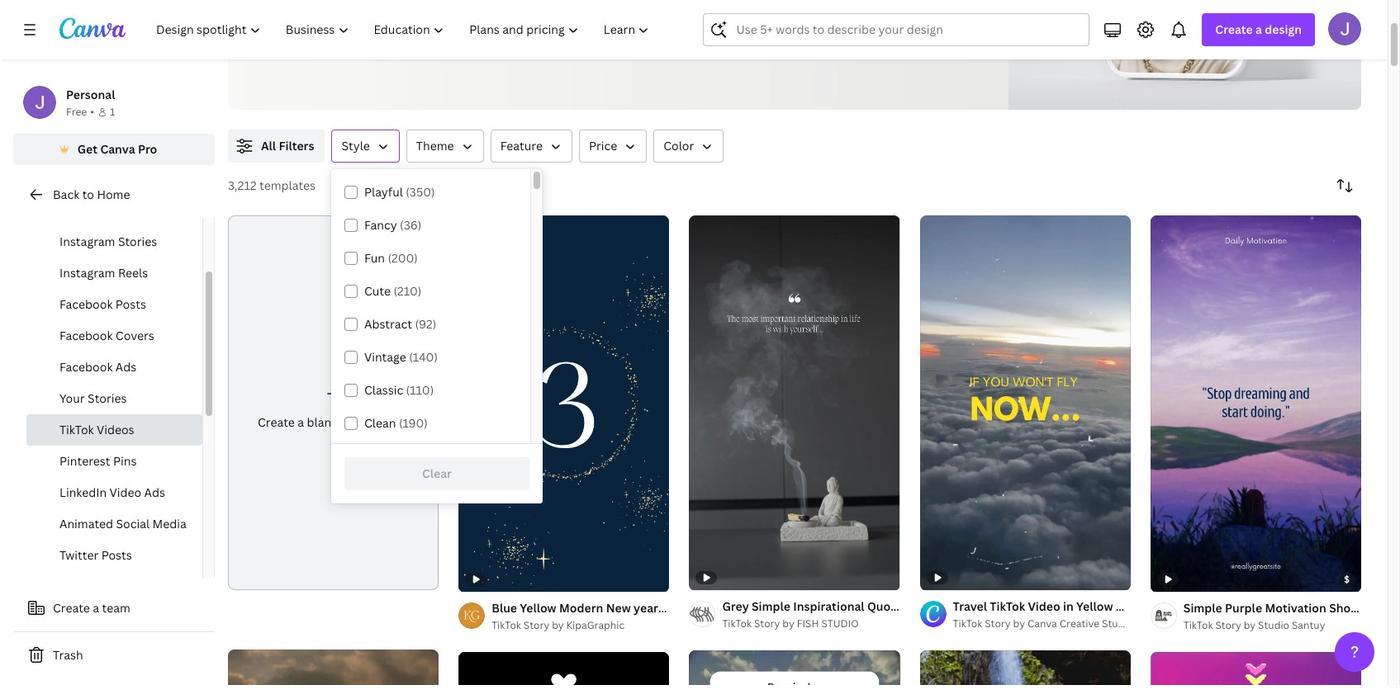 Task type: locate. For each thing, give the bounding box(es) containing it.
free
[[376, 3, 402, 21]]

pinterest
[[60, 454, 110, 469]]

canva left the pro
[[100, 141, 135, 157]]

1 vertical spatial vintage
[[1116, 599, 1159, 615]]

by left creative
[[1014, 617, 1026, 631]]

dark
[[1235, 599, 1262, 615]]

grey simple inspirational quotes short video tiktok story by fish studio
[[723, 599, 978, 631]]

Search search field
[[737, 14, 1080, 45]]

fancy
[[364, 217, 397, 233]]

2 instagram from the top
[[60, 234, 115, 250]]

facebook for facebook covers
[[60, 328, 113, 344]]

2 vertical spatial a
[[93, 601, 99, 617]]

home
[[97, 187, 130, 202]]

2 vertical spatial create
[[53, 601, 90, 617]]

posts for instagram posts
[[118, 202, 149, 218]]

color button
[[654, 130, 724, 163]]

a for design
[[1256, 21, 1263, 37]]

animated social media link
[[26, 509, 202, 540]]

videos
[[97, 422, 134, 438]]

by inside travel tiktok video in yellow vintage cinematica - dark style tiktok story by canva creative studio
[[1014, 617, 1026, 631]]

0 horizontal spatial canva
[[100, 141, 135, 157]]

video down pins
[[110, 485, 141, 501]]

create left blank at the left of the page
[[258, 415, 295, 430]]

posts down reels
[[116, 297, 146, 312]]

0 horizontal spatial create
[[53, 601, 90, 617]]

1
[[110, 105, 115, 119]]

Sort by button
[[1329, 169, 1362, 202]]

vintage left cinematica
[[1116, 599, 1159, 615]]

video up tiktok story by canva creative studio link
[[1029, 599, 1061, 615]]

0 horizontal spatial short
[[911, 599, 942, 615]]

yellow right blue
[[520, 601, 557, 616]]

0 horizontal spatial studio
[[1103, 617, 1134, 631]]

posts down the animated social media link
[[101, 548, 132, 564]]

ads inside linkedin video ads link
[[144, 485, 165, 501]]

simple right grey
[[752, 599, 791, 615]]

style inside button
[[342, 138, 370, 154]]

1 horizontal spatial a
[[298, 415, 304, 430]]

santuy
[[1293, 619, 1326, 633]]

(36)
[[400, 217, 422, 233]]

create left the team in the left bottom of the page
[[53, 601, 90, 617]]

yellow inside blue yellow modern new year countdown tiktok video tiktok story by kipagraphic
[[520, 601, 557, 616]]

tiktok right the travel
[[990, 599, 1026, 615]]

short down $
[[1330, 601, 1361, 616]]

tiktok down cinematica
[[1184, 619, 1214, 633]]

ideas
[[676, 0, 710, 0]]

0 vertical spatial templates
[[405, 3, 469, 21]]

video
[[377, 415, 409, 430], [110, 485, 141, 501], [945, 599, 978, 615], [1029, 599, 1061, 615], [768, 601, 800, 616]]

share.
[[734, 3, 773, 21]]

2 horizontal spatial a
[[1256, 21, 1263, 37]]

video up fish
[[768, 601, 800, 616]]

for up 'and' on the right top
[[713, 0, 732, 0]]

0 vertical spatial facebook
[[60, 297, 113, 312]]

style
[[342, 138, 370, 154], [1264, 599, 1293, 615]]

twitter
[[60, 548, 99, 564]]

video right 'quotes'
[[945, 599, 978, 615]]

a left blank at the left of the page
[[298, 415, 304, 430]]

in
[[1064, 599, 1074, 615]]

1 facebook from the top
[[60, 297, 113, 312]]

instagram
[[60, 202, 115, 218], [60, 234, 115, 250], [60, 265, 115, 281]]

a left design
[[1256, 21, 1263, 37]]

0 horizontal spatial vintage
[[364, 350, 406, 365]]

2 vertical spatial facebook
[[60, 360, 113, 375]]

(110)
[[406, 383, 434, 398]]

•
[[90, 105, 94, 119]]

canva left creative
[[1028, 617, 1058, 631]]

playful (350)
[[364, 184, 435, 200]]

2 vertical spatial instagram
[[60, 265, 115, 281]]

0 horizontal spatial ads
[[116, 360, 137, 375]]

0 vertical spatial instagram
[[60, 202, 115, 218]]

1 vertical spatial for
[[473, 3, 491, 21]]

2 vertical spatial posts
[[101, 548, 132, 564]]

inspirational
[[794, 599, 865, 615]]

by left fish
[[783, 617, 795, 631]]

tiktok down your
[[60, 422, 94, 438]]

1 horizontal spatial templates
[[405, 3, 469, 21]]

0 vertical spatial vintage
[[364, 350, 406, 365]]

templates down status
[[405, 3, 469, 21]]

1 vertical spatial instagram
[[60, 234, 115, 250]]

1 vertical spatial canva
[[1028, 617, 1058, 631]]

facebook covers link
[[26, 321, 202, 352]]

templates
[[405, 3, 469, 21], [260, 178, 316, 193]]

tiktok right countdown
[[730, 601, 765, 616]]

stories up reels
[[118, 234, 157, 250]]

stories down facebook ads link
[[88, 391, 127, 407]]

0 vertical spatial create
[[1216, 21, 1253, 37]]

1 horizontal spatial simple
[[1184, 601, 1223, 616]]

0 horizontal spatial templates
[[260, 178, 316, 193]]

1 vertical spatial ads
[[144, 485, 165, 501]]

$
[[1345, 573, 1350, 586]]

blue yellow modern new year countdown tiktok video link
[[492, 600, 800, 618]]

short right 'quotes'
[[911, 599, 942, 615]]

your stories
[[60, 391, 127, 407]]

style up tiktok story by studio santuy link
[[1264, 599, 1293, 615]]

templates down all filters on the top left of the page
[[260, 178, 316, 193]]

facebook covers
[[60, 328, 154, 344]]

1 horizontal spatial style
[[1264, 599, 1293, 615]]

(210)
[[394, 283, 422, 299]]

tiktok inside "grey simple inspirational quotes short video tiktok story by fish studio"
[[723, 617, 752, 631]]

all filters
[[261, 138, 314, 154]]

3,212
[[228, 178, 257, 193]]

by down the modern
[[552, 619, 564, 633]]

1 vertical spatial create
[[258, 415, 295, 430]]

story inside blue yellow modern new year countdown tiktok video tiktok story by kipagraphic
[[524, 619, 550, 633]]

studio inside travel tiktok video in yellow vintage cinematica - dark style tiktok story by canva creative studio
[[1103, 617, 1134, 631]]

1 vertical spatial posts
[[116, 297, 146, 312]]

(190)
[[399, 416, 428, 431]]

1 horizontal spatial create
[[258, 415, 295, 430]]

0 vertical spatial style
[[342, 138, 370, 154]]

story inside "grey simple inspirational quotes short video tiktok story by fish studio"
[[755, 617, 780, 631]]

engaging
[[499, 0, 556, 0]]

motivation
[[1266, 601, 1327, 616]]

studio inside the simple purple motivation short mobile tiktok story by studio santuy
[[1259, 619, 1290, 633]]

1 vertical spatial style
[[1264, 599, 1293, 615]]

3 facebook from the top
[[60, 360, 113, 375]]

create a team button
[[13, 593, 215, 626]]

story down -
[[1216, 619, 1242, 633]]

0 horizontal spatial simple
[[752, 599, 791, 615]]

social
[[343, 0, 380, 0]]

story
[[755, 617, 780, 631], [985, 617, 1011, 631], [524, 619, 550, 633], [1216, 619, 1242, 633]]

top level navigation element
[[145, 13, 664, 46]]

1 vertical spatial templates
[[260, 178, 316, 193]]

tiktok down grey
[[723, 617, 752, 631]]

0 vertical spatial canva
[[100, 141, 135, 157]]

video inside travel tiktok video in yellow vintage cinematica - dark style tiktok story by canva creative studio
[[1029, 599, 1061, 615]]

3 instagram from the top
[[60, 265, 115, 281]]

create inside button
[[53, 601, 90, 617]]

by inside blue yellow modern new year countdown tiktok video tiktok story by kipagraphic
[[552, 619, 564, 633]]

create for create a blank tiktok video
[[258, 415, 295, 430]]

None search field
[[704, 13, 1090, 46]]

clear button
[[345, 458, 530, 491]]

facebook down instagram reels at the left of the page
[[60, 297, 113, 312]]

create left design
[[1216, 21, 1253, 37]]

blank
[[307, 415, 337, 430]]

back to home link
[[13, 179, 215, 212]]

0 horizontal spatial style
[[342, 138, 370, 154]]

a inside button
[[93, 601, 99, 617]]

easily
[[599, 3, 636, 21]]

studio
[[1103, 617, 1134, 631], [1259, 619, 1290, 633]]

media
[[383, 0, 422, 0]]

yellow up creative
[[1077, 599, 1114, 615]]

1 horizontal spatial yellow
[[1077, 599, 1114, 615]]

1 vertical spatial facebook
[[60, 328, 113, 344]]

0 vertical spatial ads
[[116, 360, 137, 375]]

by down 'purple'
[[1244, 619, 1256, 633]]

(200)
[[388, 250, 418, 266]]

1 horizontal spatial ads
[[144, 485, 165, 501]]

1 horizontal spatial vintage
[[1116, 599, 1159, 615]]

trash link
[[13, 640, 215, 673]]

2 horizontal spatial create
[[1216, 21, 1253, 37]]

posts up "instagram stories" link
[[118, 202, 149, 218]]

0 vertical spatial stories
[[118, 234, 157, 250]]

create
[[1216, 21, 1253, 37], [258, 415, 295, 430], [53, 601, 90, 617]]

quotes
[[868, 599, 908, 615]]

1 horizontal spatial canva
[[1028, 617, 1058, 631]]

tiktok story by studio santuy link
[[1184, 618, 1362, 634]]

by
[[783, 617, 795, 631], [1014, 617, 1026, 631], [552, 619, 564, 633], [1244, 619, 1256, 633]]

studio down simple purple motivation short mobile link
[[1259, 619, 1290, 633]]

facebook up facebook ads
[[60, 328, 113, 344]]

0 vertical spatial posts
[[118, 202, 149, 218]]

a inside dropdown button
[[1256, 21, 1263, 37]]

for down with
[[473, 3, 491, 21]]

1 horizontal spatial studio
[[1259, 619, 1290, 633]]

tiktok right blank at the left of the page
[[340, 415, 375, 430]]

modern
[[559, 601, 604, 616]]

story left kipagraphic
[[524, 619, 550, 633]]

fancy (36)
[[364, 217, 422, 233]]

studio down travel tiktok video in yellow vintage cinematica - dark style link
[[1103, 617, 1134, 631]]

covers
[[116, 328, 154, 344]]

media
[[153, 517, 187, 532]]

0 horizontal spatial yellow
[[520, 601, 557, 616]]

status
[[426, 0, 465, 0]]

a
[[1256, 21, 1263, 37], [298, 415, 304, 430], [93, 601, 99, 617]]

simple inside the simple purple motivation short mobile tiktok story by studio santuy
[[1184, 601, 1223, 616]]

short inside "grey simple inspirational quotes short video tiktok story by fish studio"
[[911, 599, 942, 615]]

1 horizontal spatial for
[[713, 0, 732, 0]]

video inside "grey simple inspirational quotes short video tiktok story by fish studio"
[[945, 599, 978, 615]]

1 vertical spatial a
[[298, 415, 304, 430]]

create a blank tiktok video link
[[228, 216, 439, 591]]

by inside the simple purple motivation short mobile tiktok story by studio santuy
[[1244, 619, 1256, 633]]

story left fish
[[755, 617, 780, 631]]

linkedin video ads link
[[26, 478, 202, 509]]

a left the team in the left bottom of the page
[[93, 601, 99, 617]]

canva inside travel tiktok video in yellow vintage cinematica - dark style tiktok story by canva creative studio
[[1028, 617, 1058, 631]]

simple left -
[[1184, 601, 1223, 616]]

style up playful
[[342, 138, 370, 154]]

for
[[713, 0, 732, 0], [473, 3, 491, 21]]

story inside travel tiktok video in yellow vintage cinematica - dark style tiktok story by canva creative studio
[[985, 617, 1011, 631]]

tiktok down blue
[[492, 619, 521, 633]]

1 instagram from the top
[[60, 202, 115, 218]]

vintage up classic
[[364, 350, 406, 365]]

instagram for instagram posts
[[60, 202, 115, 218]]

video down classic (110) at the left bottom of the page
[[377, 415, 409, 430]]

facebook up your stories on the bottom left of the page
[[60, 360, 113, 375]]

fun
[[364, 250, 385, 266]]

instagram for instagram reels
[[60, 265, 115, 281]]

1 horizontal spatial short
[[1330, 601, 1361, 616]]

to
[[82, 187, 94, 202]]

kipagraphic
[[567, 619, 625, 633]]

ads down covers
[[116, 360, 137, 375]]

2 facebook from the top
[[60, 328, 113, 344]]

story down the travel
[[985, 617, 1011, 631]]

create inside dropdown button
[[1216, 21, 1253, 37]]

short
[[911, 599, 942, 615], [1330, 601, 1361, 616]]

0 vertical spatial a
[[1256, 21, 1263, 37]]

simple purple motivation short mobile tiktok story by studio santuy
[[1184, 601, 1401, 633]]

ads up media
[[144, 485, 165, 501]]

all
[[261, 138, 276, 154]]

1 vertical spatial stories
[[88, 391, 127, 407]]

short inside the simple purple motivation short mobile tiktok story by studio santuy
[[1330, 601, 1361, 616]]

0 horizontal spatial a
[[93, 601, 99, 617]]

reels
[[118, 265, 148, 281]]

stories for instagram stories
[[118, 234, 157, 250]]



Task type: describe. For each thing, give the bounding box(es) containing it.
facebook ads link
[[26, 352, 202, 383]]

(350)
[[406, 184, 435, 200]]

travel
[[953, 599, 988, 615]]

0 vertical spatial for
[[713, 0, 732, 0]]

pinterest pins link
[[26, 446, 202, 478]]

ads inside facebook ads link
[[116, 360, 137, 375]]

vintage (140)
[[364, 350, 438, 365]]

travel tiktok video in yellow vintage cinematica - dark style tiktok story by canva creative studio
[[953, 599, 1293, 631]]

get
[[77, 141, 98, 157]]

filters
[[279, 138, 314, 154]]

tiktok.
[[255, 3, 298, 21]]

simple inside "grey simple inspirational quotes short video tiktok story by fish studio"
[[752, 599, 791, 615]]

blue yellow modern new year countdown tiktok video tiktok story by kipagraphic
[[492, 601, 800, 633]]

you
[[546, 3, 570, 21]]

cinematica
[[1162, 599, 1225, 615]]

blue
[[492, 601, 517, 616]]

playful
[[364, 184, 403, 200]]

instagram reels link
[[26, 258, 202, 289]]

get canva pro button
[[13, 134, 215, 165]]

color
[[664, 138, 694, 154]]

but
[[559, 0, 581, 0]]

feature
[[501, 138, 543, 154]]

style inside travel tiktok video in yellow vintage cinematica - dark style tiktok story by canva creative studio
[[1264, 599, 1293, 615]]

facebook for facebook posts
[[60, 297, 113, 312]]

story inside the simple purple motivation short mobile tiktok story by studio santuy
[[1216, 619, 1242, 633]]

designs
[[495, 3, 543, 21]]

your
[[60, 391, 85, 407]]

canva inside button
[[100, 141, 135, 157]]

video inside blue yellow modern new year countdown tiktok video tiktok story by kipagraphic
[[768, 601, 800, 616]]

animated
[[60, 517, 113, 532]]

tiktok videos
[[60, 422, 134, 438]]

create a team
[[53, 601, 130, 617]]

clean
[[364, 416, 396, 431]]

twitter posts link
[[26, 540, 202, 572]]

with
[[468, 0, 496, 0]]

all filters button
[[228, 130, 325, 163]]

vintage inside travel tiktok video in yellow vintage cinematica - dark style tiktok story by canva creative studio
[[1116, 599, 1159, 615]]

create a blank tiktok video element
[[228, 216, 439, 591]]

tiktok video templates image
[[1009, 0, 1362, 110]]

linkedin video ads
[[60, 485, 165, 501]]

simple purple motivation short mobile link
[[1184, 600, 1401, 618]]

improve your social media status with engaging but modern video ideas for tiktok. browse our free templates for designs you can easily customize and share.
[[255, 0, 773, 21]]

0 horizontal spatial for
[[473, 3, 491, 21]]

creative
[[1060, 617, 1100, 631]]

create a blank tiktok video
[[258, 415, 409, 430]]

twitter posts
[[60, 548, 132, 564]]

instagram reels
[[60, 265, 148, 281]]

instagram stories
[[60, 234, 157, 250]]

can
[[573, 3, 596, 21]]

trash
[[53, 648, 83, 664]]

templates inside improve your social media status with engaging but modern video ideas for tiktok. browse our free templates for designs you can easily customize and share.
[[405, 3, 469, 21]]

pinterest pins
[[60, 454, 137, 469]]

purple
[[1226, 601, 1263, 616]]

a for blank
[[298, 415, 304, 430]]

facebook for facebook ads
[[60, 360, 113, 375]]

by inside "grey simple inspirational quotes short video tiktok story by fish studio"
[[783, 617, 795, 631]]

tiktok inside the simple purple motivation short mobile tiktok story by studio santuy
[[1184, 619, 1214, 633]]

studio
[[822, 617, 859, 631]]

fun (200)
[[364, 250, 418, 266]]

tiktok down the travel
[[953, 617, 983, 631]]

create for create a team
[[53, 601, 90, 617]]

theme button
[[406, 130, 484, 163]]

our
[[351, 3, 373, 21]]

a for team
[[93, 601, 99, 617]]

(92)
[[415, 317, 437, 332]]

fish
[[797, 617, 819, 631]]

facebook posts link
[[26, 289, 202, 321]]

posts for twitter posts
[[101, 548, 132, 564]]

(140)
[[409, 350, 438, 365]]

grey simple inspirational quotes short video link
[[723, 598, 978, 616]]

instagram for instagram stories
[[60, 234, 115, 250]]

stories for your stories
[[88, 391, 127, 407]]

new
[[606, 601, 631, 616]]

personal
[[66, 87, 115, 102]]

posts for facebook posts
[[116, 297, 146, 312]]

-
[[1228, 599, 1232, 615]]

linkedin
[[60, 485, 107, 501]]

price
[[589, 138, 618, 154]]

year
[[634, 601, 659, 616]]

price button
[[579, 130, 647, 163]]

tiktok story by fish studio link
[[723, 616, 900, 633]]

theme
[[416, 138, 454, 154]]

instagram stories link
[[26, 226, 202, 258]]

clean (190)
[[364, 416, 428, 431]]

cute
[[364, 283, 391, 299]]

feature button
[[491, 130, 573, 163]]

instagram posts link
[[26, 195, 202, 226]]

pro
[[138, 141, 157, 157]]

free
[[66, 105, 87, 119]]

back to home
[[53, 187, 130, 202]]

get canva pro
[[77, 141, 157, 157]]

yellow inside travel tiktok video in yellow vintage cinematica - dark style tiktok story by canva creative studio
[[1077, 599, 1114, 615]]

jacob simon image
[[1329, 12, 1362, 45]]

create for create a design
[[1216, 21, 1253, 37]]

social
[[116, 517, 150, 532]]

abstract
[[364, 317, 412, 332]]

3,212 templates
[[228, 178, 316, 193]]

customize
[[639, 3, 704, 21]]



Task type: vqa. For each thing, say whether or not it's contained in the screenshot.


